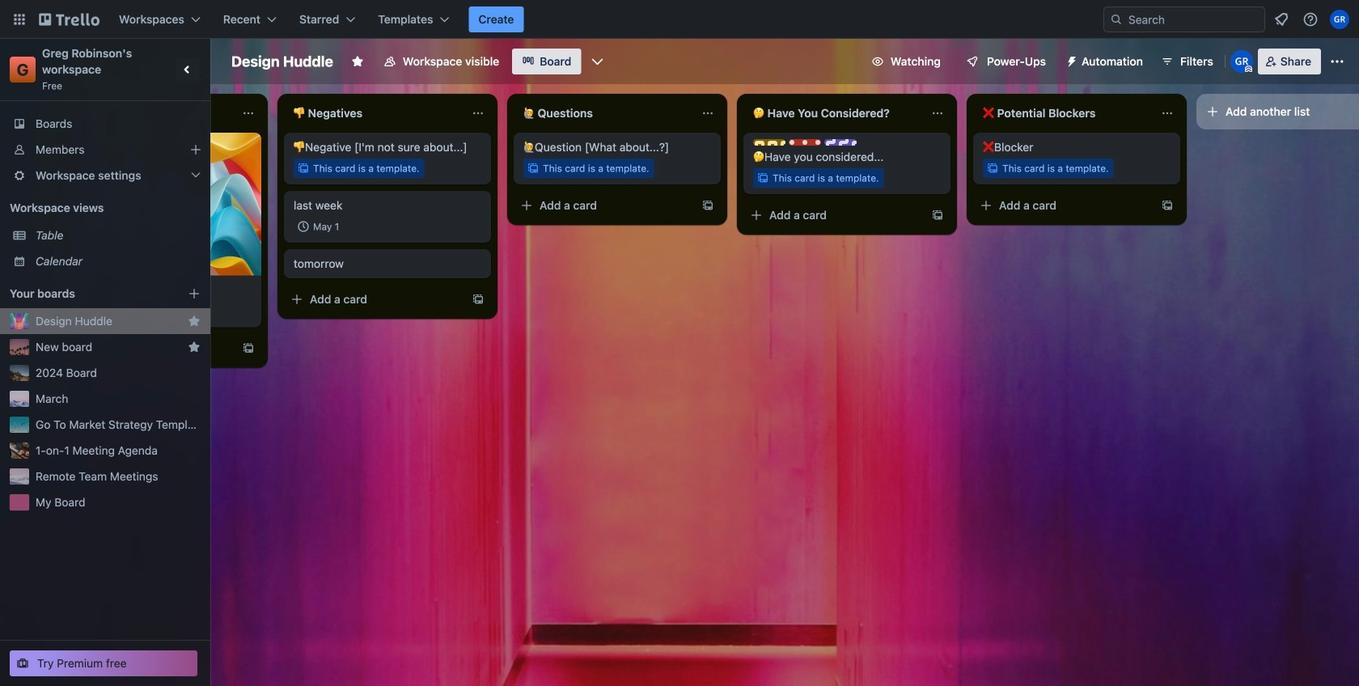 Task type: vqa. For each thing, say whether or not it's contained in the screenshot.
Active in the last week IN
no



Task type: describe. For each thing, give the bounding box(es) containing it.
Search field
[[1123, 8, 1265, 31]]

this member is an admin of this board. image
[[1245, 66, 1253, 73]]

color: purple, title: none image
[[825, 139, 857, 146]]

workspace navigation collapse icon image
[[176, 58, 199, 81]]

2 starred icon image from the top
[[188, 341, 201, 354]]

search image
[[1110, 13, 1123, 26]]

customize views image
[[589, 53, 606, 70]]

0 notifications image
[[1272, 10, 1292, 29]]

your boards with 8 items element
[[10, 284, 163, 303]]

greg robinson (gregrobinson96) image
[[1231, 50, 1253, 73]]

star or unstar board image
[[351, 55, 364, 68]]

1 horizontal spatial create from template… image
[[702, 199, 715, 212]]

1 starred icon image from the top
[[188, 315, 201, 328]]

Board name text field
[[223, 49, 341, 74]]



Task type: locate. For each thing, give the bounding box(es) containing it.
None checkbox
[[294, 217, 344, 236]]

create from template… image
[[1161, 199, 1174, 212], [242, 342, 255, 355]]

create from template… image
[[702, 199, 715, 212], [931, 209, 944, 222], [472, 293, 485, 306]]

starred icon image
[[188, 315, 201, 328], [188, 341, 201, 354]]

color: yellow, title: none image
[[753, 139, 786, 146]]

add board image
[[188, 287, 201, 300]]

0 vertical spatial starred icon image
[[188, 315, 201, 328]]

primary element
[[0, 0, 1360, 39]]

show menu image
[[1330, 53, 1346, 70]]

color: red, title: none image
[[789, 139, 821, 146]]

None text field
[[54, 100, 235, 126], [514, 100, 695, 126], [974, 100, 1155, 126], [54, 100, 235, 126], [514, 100, 695, 126], [974, 100, 1155, 126]]

1 vertical spatial starred icon image
[[188, 341, 201, 354]]

sm image
[[1059, 49, 1082, 71]]

2 horizontal spatial create from template… image
[[931, 209, 944, 222]]

open information menu image
[[1303, 11, 1319, 28]]

1 horizontal spatial create from template… image
[[1161, 199, 1174, 212]]

1 vertical spatial create from template… image
[[242, 342, 255, 355]]

None text field
[[284, 100, 465, 126], [744, 100, 925, 126], [284, 100, 465, 126], [744, 100, 925, 126]]

greg robinson (gregrobinson96) image
[[1330, 10, 1350, 29]]

back to home image
[[39, 6, 100, 32]]

0 horizontal spatial create from template… image
[[242, 342, 255, 355]]

0 horizontal spatial create from template… image
[[472, 293, 485, 306]]

0 vertical spatial create from template… image
[[1161, 199, 1174, 212]]



